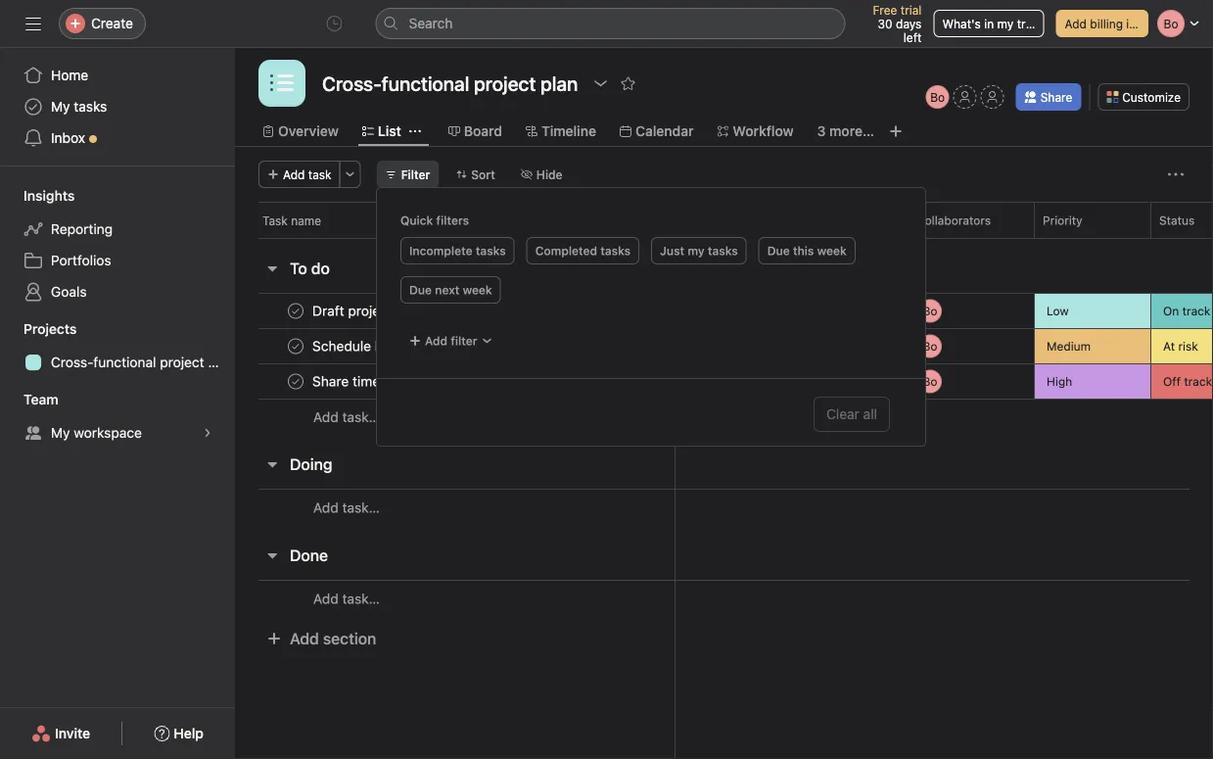 Task type: describe. For each thing, give the bounding box(es) containing it.
priority
[[1043, 214, 1083, 227]]

insights element
[[0, 178, 235, 311]]

collapse task list for this section image for 2nd add task… button from the top
[[264, 456, 280, 472]]

overview
[[278, 123, 339, 139]]

2 task… from the top
[[342, 500, 380, 516]]

incomplete
[[409, 244, 473, 258]]

off
[[1164, 375, 1181, 388]]

3 add task… button from the top
[[313, 588, 380, 610]]

completed checkbox for on track
[[284, 299, 308, 323]]

add task
[[283, 167, 332, 181]]

due for due this week
[[768, 244, 790, 258]]

add to starred image
[[620, 75, 636, 91]]

list
[[378, 123, 401, 139]]

share
[[1041, 90, 1073, 104]]

in
[[985, 17, 994, 30]]

add task button
[[259, 161, 340, 188]]

add task… inside header to do 'tree grid'
[[313, 409, 380, 425]]

completed image for off track
[[284, 370, 308, 393]]

free
[[873, 3, 898, 17]]

Draft project brief text field
[[309, 301, 431, 321]]

just
[[660, 244, 685, 258]]

more actions image
[[344, 168, 356, 180]]

done
[[290, 546, 328, 565]]

more actions image
[[1168, 167, 1184, 182]]

see details, my workspace image
[[202, 427, 214, 439]]

status
[[1160, 214, 1195, 227]]

share button
[[1016, 83, 1082, 111]]

to do
[[290, 259, 330, 278]]

completed
[[535, 244, 597, 258]]

add left task
[[283, 167, 305, 181]]

next
[[435, 283, 460, 297]]

add left billing
[[1065, 17, 1087, 30]]

week for due next week
[[463, 283, 492, 297]]

bo
[[931, 90, 945, 104]]

26
[[824, 375, 838, 388]]

calendar link
[[620, 120, 694, 142]]

due this week
[[768, 244, 847, 258]]

show options image
[[593, 75, 609, 91]]

30 inside free trial 30 days left
[[878, 17, 893, 30]]

add up the 'add section' button
[[313, 591, 339, 607]]

collaborators
[[917, 214, 991, 227]]

add section button
[[259, 621, 384, 656]]

add down the doing button
[[313, 500, 339, 516]]

projects
[[24, 321, 77, 337]]

trial?
[[1017, 17, 1044, 30]]

clear all
[[827, 406, 878, 422]]

portfolios link
[[12, 245, 223, 276]]

name
[[291, 214, 321, 227]]

tasks inside just my tasks button
[[708, 244, 738, 258]]

add task… button inside header to do 'tree grid'
[[313, 406, 380, 428]]

days
[[896, 17, 922, 30]]

project
[[160, 354, 204, 370]]

team
[[24, 391, 58, 407]]

tasks for completed tasks
[[601, 244, 631, 258]]

more section actions image
[[367, 261, 383, 276]]

cross-functional project plan link
[[12, 347, 235, 378]]

goals
[[51, 284, 87, 300]]

draft project brief cell
[[235, 293, 676, 329]]

add inside header to do 'tree grid'
[[313, 409, 339, 425]]

projects element
[[0, 311, 235, 382]]

completed image
[[284, 334, 308, 358]]

portfolios
[[51, 252, 111, 268]]

task
[[308, 167, 332, 181]]

0 vertical spatial my
[[998, 17, 1014, 30]]

board
[[464, 123, 502, 139]]

high
[[1047, 375, 1073, 388]]

clear
[[827, 406, 860, 422]]

reporting
[[51, 221, 113, 237]]

task
[[262, 214, 288, 227]]

my workspace link
[[12, 417, 223, 449]]

to
[[290, 259, 307, 278]]

row containing oct 26
[[235, 362, 1214, 401]]

completed tasks
[[535, 244, 631, 258]]

Schedule kickoff meeting text field
[[309, 336, 478, 356]]

bo button
[[926, 85, 950, 109]]

create
[[91, 15, 133, 31]]

done button
[[290, 538, 328, 573]]

medium
[[1047, 339, 1091, 353]]

my tasks
[[51, 98, 107, 115]]

history image
[[327, 16, 342, 31]]

Share timeline with teammates text field
[[309, 372, 512, 391]]

what's in my trial?
[[943, 17, 1044, 30]]

list image
[[270, 71, 294, 95]]

more…
[[830, 123, 874, 139]]

what's in my trial? button
[[934, 10, 1045, 37]]

overview link
[[262, 120, 339, 142]]

add filter
[[425, 334, 478, 348]]

low
[[1047, 304, 1069, 318]]

row containing task name
[[235, 202, 1214, 238]]

create button
[[59, 8, 146, 39]]

search
[[409, 15, 453, 31]]

schedule kickoff meeting cell
[[235, 328, 676, 364]]

home
[[51, 67, 88, 83]]

tasks for incomplete tasks
[[476, 244, 506, 258]]

high button
[[1035, 364, 1151, 399]]

filter button
[[377, 161, 439, 188]]

timeline link
[[526, 120, 596, 142]]

home link
[[12, 60, 223, 91]]

my for my tasks
[[51, 98, 70, 115]]

invite
[[55, 725, 90, 741]]

inbox link
[[12, 122, 223, 154]]

3 more…
[[817, 123, 874, 139]]

search button
[[376, 8, 846, 39]]

functional
[[93, 354, 156, 370]]

1 add task… row from the top
[[235, 399, 1214, 435]]

add left section
[[290, 629, 319, 648]]

goals link
[[12, 276, 223, 308]]

my tasks link
[[12, 91, 223, 122]]

at risk button
[[1152, 329, 1214, 363]]

my for my workspace
[[51, 425, 70, 441]]

2 add task… button from the top
[[313, 497, 380, 519]]

2 add task… from the top
[[313, 500, 380, 516]]



Task type: locate. For each thing, give the bounding box(es) containing it.
due next week button
[[401, 276, 501, 304]]

search list box
[[376, 8, 846, 39]]

add up doing
[[313, 409, 339, 425]]

week
[[817, 244, 847, 258], [463, 283, 492, 297]]

task…
[[342, 409, 380, 425], [342, 500, 380, 516], [342, 591, 380, 607]]

this
[[793, 244, 814, 258]]

workflow
[[733, 123, 794, 139]]

collapse task list for this section image left done
[[264, 547, 280, 563]]

0 vertical spatial task…
[[342, 409, 380, 425]]

track inside off track dropdown button
[[1184, 375, 1213, 388]]

add task… down add a task to this section icon
[[313, 500, 380, 516]]

1 vertical spatial add task… row
[[235, 489, 1214, 526]]

tasks down home
[[74, 98, 107, 115]]

my right just
[[688, 244, 705, 258]]

my down team
[[51, 425, 70, 441]]

track right on
[[1183, 304, 1211, 318]]

doing button
[[290, 447, 333, 482]]

global element
[[0, 48, 235, 166]]

cell
[[675, 293, 792, 329], [791, 293, 909, 329], [675, 328, 792, 364], [791, 328, 909, 364]]

Completed checkbox
[[284, 299, 308, 323], [284, 334, 308, 358], [284, 370, 308, 393]]

cross-
[[51, 354, 93, 370]]

1 vertical spatial completed checkbox
[[284, 334, 308, 358]]

task… down add a task to this section icon
[[342, 500, 380, 516]]

add task… button up section
[[313, 588, 380, 610]]

completed image down completed image
[[284, 370, 308, 393]]

inbox
[[51, 130, 85, 146]]

1 vertical spatial my
[[51, 425, 70, 441]]

0 vertical spatial week
[[817, 244, 847, 258]]

1 vertical spatial add task… button
[[313, 497, 380, 519]]

medium button
[[1035, 329, 1151, 363]]

incomplete tasks button
[[401, 237, 515, 264]]

week right this
[[817, 244, 847, 258]]

2 add task… row from the top
[[235, 489, 1214, 526]]

0 horizontal spatial week
[[463, 283, 492, 297]]

completed checkbox right plan
[[284, 334, 308, 358]]

info
[[1127, 17, 1147, 30]]

2 vertical spatial add task… row
[[235, 580, 1214, 617]]

quick
[[401, 214, 433, 227]]

clear all button
[[814, 397, 890, 432]]

tasks inside my tasks link
[[74, 98, 107, 115]]

track
[[1183, 304, 1211, 318], [1184, 375, 1213, 388]]

tasks right completed on the left top of the page
[[601, 244, 631, 258]]

completed image inside share timeline with teammates cell
[[284, 370, 308, 393]]

calendar
[[636, 123, 694, 139]]

my inside my workspace link
[[51, 425, 70, 441]]

1 horizontal spatial week
[[817, 244, 847, 258]]

0 vertical spatial collapse task list for this section image
[[264, 456, 280, 472]]

off track button
[[1152, 364, 1214, 399]]

1 completed checkbox from the top
[[284, 299, 308, 323]]

hide button
[[512, 161, 572, 188]]

insights button
[[0, 186, 75, 206]]

0 vertical spatial add task… row
[[235, 399, 1214, 435]]

tasks
[[74, 98, 107, 115], [476, 244, 506, 258], [601, 244, 631, 258], [708, 244, 738, 258]]

add task… row for collapse task list for this section image associated with 2nd add task… button from the top
[[235, 489, 1214, 526]]

3 add task… from the top
[[313, 591, 380, 607]]

1 horizontal spatial 30
[[878, 17, 893, 30]]

risk
[[1179, 339, 1199, 353]]

track right off on the right
[[1184, 375, 1213, 388]]

add task… row
[[235, 399, 1214, 435], [235, 489, 1214, 526], [235, 580, 1214, 617]]

1 vertical spatial 30
[[852, 375, 866, 388]]

–
[[841, 375, 848, 388]]

1 add task… from the top
[[313, 409, 380, 425]]

1 vertical spatial task…
[[342, 500, 380, 516]]

0 horizontal spatial my
[[688, 244, 705, 258]]

due next week
[[409, 283, 492, 297]]

2 completed checkbox from the top
[[284, 334, 308, 358]]

track inside on track dropdown button
[[1183, 304, 1211, 318]]

tasks inside completed tasks "button"
[[601, 244, 631, 258]]

help button
[[141, 716, 216, 751]]

add section
[[290, 629, 376, 648]]

completed image
[[284, 299, 308, 323], [284, 370, 308, 393]]

sort
[[471, 167, 495, 181]]

tasks for my tasks
[[74, 98, 107, 115]]

add a task to this section image
[[342, 456, 358, 472]]

hide
[[537, 167, 563, 181]]

2 vertical spatial add task…
[[313, 591, 380, 607]]

filters
[[436, 214, 469, 227]]

add task… button down add a task to this section icon
[[313, 497, 380, 519]]

team button
[[0, 390, 58, 409]]

1 vertical spatial collapse task list for this section image
[[264, 547, 280, 563]]

oct
[[800, 375, 820, 388]]

what's
[[943, 17, 981, 30]]

tasks right just
[[708, 244, 738, 258]]

invite button
[[19, 716, 103, 751]]

30 inside row
[[852, 375, 866, 388]]

add task… button up add a task to this section icon
[[313, 406, 380, 428]]

add billing info
[[1065, 17, 1147, 30]]

completed checkbox up completed image
[[284, 299, 308, 323]]

completed checkbox down completed image
[[284, 370, 308, 393]]

1 task… from the top
[[342, 409, 380, 425]]

1 vertical spatial completed image
[[284, 370, 308, 393]]

add task… up add a task to this section icon
[[313, 409, 380, 425]]

row containing medium
[[235, 327, 1214, 366]]

list link
[[362, 120, 401, 142]]

due left this
[[768, 244, 790, 258]]

2 vertical spatial task…
[[342, 591, 380, 607]]

week for due this week
[[817, 244, 847, 258]]

task… inside header to do 'tree grid'
[[342, 409, 380, 425]]

hide sidebar image
[[25, 16, 41, 31]]

30 left days
[[878, 17, 893, 30]]

3 completed checkbox from the top
[[284, 370, 308, 393]]

0 vertical spatial track
[[1183, 304, 1211, 318]]

header to do tree grid
[[235, 291, 1214, 435]]

due this week button
[[759, 237, 856, 264]]

add task… row for third add task… button's collapse task list for this section image
[[235, 580, 1214, 617]]

1 horizontal spatial my
[[998, 17, 1014, 30]]

all
[[863, 406, 878, 422]]

0 horizontal spatial due
[[409, 283, 432, 297]]

week right the "next"
[[463, 283, 492, 297]]

0 horizontal spatial 30
[[852, 375, 866, 388]]

sort button
[[447, 161, 504, 188]]

task… up section
[[342, 591, 380, 607]]

completed checkbox for at risk
[[284, 334, 308, 358]]

billing
[[1090, 17, 1123, 30]]

1 horizontal spatial due
[[768, 244, 790, 258]]

collapse task list for this section image left doing
[[264, 456, 280, 472]]

3 add task… row from the top
[[235, 580, 1214, 617]]

1 add task… button from the top
[[313, 406, 380, 428]]

2 collapse task list for this section image from the top
[[264, 547, 280, 563]]

1 vertical spatial track
[[1184, 375, 1213, 388]]

add left filter
[[425, 334, 448, 348]]

help
[[174, 725, 204, 741]]

tasks right incomplete
[[476, 244, 506, 258]]

teams element
[[0, 382, 235, 452]]

cross-functional project plan
[[51, 354, 235, 370]]

tasks inside the incomplete tasks "button"
[[476, 244, 506, 258]]

0 vertical spatial add task… button
[[313, 406, 380, 428]]

add inside popup button
[[425, 334, 448, 348]]

due left the "next"
[[409, 283, 432, 297]]

to do button
[[290, 251, 330, 286]]

1 vertical spatial due
[[409, 283, 432, 297]]

timeline
[[542, 123, 596, 139]]

on track button
[[1152, 294, 1214, 328]]

0 vertical spatial completed image
[[284, 299, 308, 323]]

at risk
[[1164, 339, 1199, 353]]

2 my from the top
[[51, 425, 70, 441]]

do
[[311, 259, 330, 278]]

completed checkbox inside schedule kickoff meeting cell
[[284, 334, 308, 358]]

add filter button
[[401, 327, 502, 355]]

my
[[998, 17, 1014, 30], [688, 244, 705, 258]]

2 completed image from the top
[[284, 370, 308, 393]]

3
[[817, 123, 826, 139]]

tab actions image
[[409, 125, 421, 137]]

trial
[[901, 3, 922, 17]]

row
[[235, 202, 1214, 238], [259, 237, 1214, 239], [235, 291, 1214, 331], [235, 327, 1214, 366], [235, 362, 1214, 401]]

completed tasks button
[[527, 237, 640, 264]]

incomplete tasks
[[409, 244, 506, 258]]

on
[[1164, 304, 1179, 318]]

share timeline with teammates cell
[[235, 363, 676, 400]]

None text field
[[317, 66, 583, 101]]

3 task… from the top
[[342, 591, 380, 607]]

add task… button
[[313, 406, 380, 428], [313, 497, 380, 519], [313, 588, 380, 610]]

1 vertical spatial my
[[688, 244, 705, 258]]

my right in
[[998, 17, 1014, 30]]

completed image inside 'draft project brief' cell
[[284, 299, 308, 323]]

quick filters
[[401, 214, 469, 227]]

free trial 30 days left
[[873, 3, 922, 44]]

left
[[904, 30, 922, 44]]

0 vertical spatial completed checkbox
[[284, 299, 308, 323]]

my up inbox
[[51, 98, 70, 115]]

0 vertical spatial due
[[768, 244, 790, 258]]

insights
[[24, 188, 75, 204]]

track for on track
[[1183, 304, 1211, 318]]

board link
[[448, 120, 502, 142]]

2 vertical spatial completed checkbox
[[284, 370, 308, 393]]

row containing low
[[235, 291, 1214, 331]]

1 my from the top
[[51, 98, 70, 115]]

collapse task list for this section image for third add task… button
[[264, 547, 280, 563]]

1 collapse task list for this section image from the top
[[264, 456, 280, 472]]

0 vertical spatial add task…
[[313, 409, 380, 425]]

1 vertical spatial add task…
[[313, 500, 380, 516]]

0 vertical spatial my
[[51, 98, 70, 115]]

collapse task list for this section image
[[264, 261, 280, 276]]

completed image for low
[[284, 299, 308, 323]]

projects button
[[0, 319, 77, 339]]

2 vertical spatial add task… button
[[313, 588, 380, 610]]

filter
[[451, 334, 478, 348]]

collapse task list for this section image
[[264, 456, 280, 472], [264, 547, 280, 563]]

1 completed image from the top
[[284, 299, 308, 323]]

add task… up section
[[313, 591, 380, 607]]

due for due next week
[[409, 283, 432, 297]]

off track
[[1164, 375, 1213, 388]]

1 vertical spatial week
[[463, 283, 492, 297]]

0 vertical spatial 30
[[878, 17, 893, 30]]

add tab image
[[888, 123, 904, 139]]

my inside my tasks link
[[51, 98, 70, 115]]

my workspace
[[51, 425, 142, 441]]

30 right –
[[852, 375, 866, 388]]

customize button
[[1098, 83, 1190, 111]]

workspace
[[74, 425, 142, 441]]

completed image up completed image
[[284, 299, 308, 323]]

task… up add a task to this section icon
[[342, 409, 380, 425]]

track for off track
[[1184, 375, 1213, 388]]

completed checkbox inside share timeline with teammates cell
[[284, 370, 308, 393]]

completed checkbox inside 'draft project brief' cell
[[284, 299, 308, 323]]



Task type: vqa. For each thing, say whether or not it's contained in the screenshot.
Mark complete option for Task name text field inside "[Example] Evaluate new email marketing platform" cell
no



